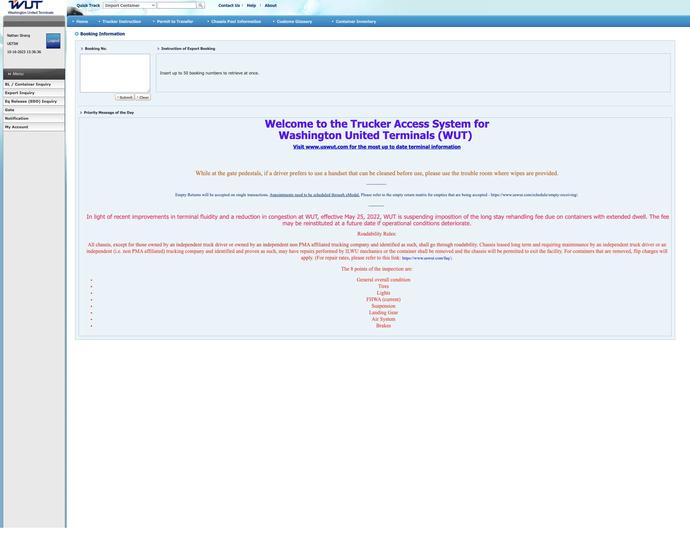 Task type: describe. For each thing, give the bounding box(es) containing it.
ustiw
[[7, 41, 18, 46]]

trucker
[[103, 19, 118, 23]]

contact
[[219, 3, 234, 8]]

eq release (edo) inquiry
[[5, 99, 57, 103]]

trucker instruction
[[103, 19, 141, 23]]

track
[[89, 3, 100, 8]]

notification link
[[3, 114, 65, 123]]

chassis
[[212, 19, 226, 23]]

export inquiry
[[5, 91, 35, 95]]

permit to transfer
[[157, 19, 193, 23]]

nathan strang
[[7, 33, 30, 37]]

container inventory
[[336, 19, 376, 23]]

customs
[[277, 19, 294, 23]]

bl / container inquiry link
[[3, 80, 65, 89]]

gate link
[[3, 106, 65, 114]]

instruction
[[119, 19, 141, 23]]

/
[[11, 82, 14, 86]]

account
[[12, 125, 28, 129]]

inquiry for (edo)
[[42, 99, 57, 103]]

export inquiry link
[[3, 89, 65, 97]]

contact us
[[219, 3, 240, 8]]

eq release (edo) inquiry link
[[3, 97, 65, 106]]

export
[[5, 91, 18, 95]]

eq
[[5, 99, 10, 103]]

help
[[247, 3, 256, 8]]

2023
[[18, 50, 25, 54]]

chassis pool information
[[212, 19, 261, 23]]

inventory
[[357, 19, 376, 23]]

notification
[[5, 116, 29, 120]]

my account
[[5, 125, 28, 129]]

inquiry inside "export inquiry" link
[[19, 91, 35, 95]]

nathan
[[7, 33, 19, 37]]

16-
[[12, 50, 18, 54]]

pool
[[228, 19, 236, 23]]

contact us link
[[219, 3, 240, 8]]



Task type: locate. For each thing, give the bounding box(es) containing it.
glossary
[[295, 19, 312, 23]]

inquiry right (edo)
[[42, 99, 57, 103]]

1 vertical spatial container
[[15, 82, 35, 86]]

quick
[[77, 3, 88, 8]]

gate
[[5, 108, 14, 112]]

about link
[[265, 3, 277, 8]]

inquiry for container
[[36, 82, 51, 86]]

help link
[[247, 3, 256, 8]]

quick track
[[77, 3, 100, 8]]

1 horizontal spatial container
[[336, 19, 356, 23]]

release
[[11, 99, 27, 103]]

13:36:37
[[27, 50, 41, 54]]

0 vertical spatial inquiry
[[36, 82, 51, 86]]

my account link
[[3, 123, 65, 131]]

container
[[336, 19, 356, 23], [15, 82, 35, 86]]

1 vertical spatial inquiry
[[19, 91, 35, 95]]

10-
[[7, 50, 12, 54]]

about
[[265, 3, 277, 8]]

customs glossary
[[277, 19, 312, 23]]

inquiry
[[36, 82, 51, 86], [19, 91, 35, 95], [42, 99, 57, 103]]

container up export inquiry
[[15, 82, 35, 86]]

inquiry down "bl / container inquiry"
[[19, 91, 35, 95]]

home
[[76, 19, 88, 23]]

information
[[237, 19, 261, 23]]

None text field
[[157, 2, 197, 9]]

inquiry inside eq release (edo) inquiry link
[[42, 99, 57, 103]]

to
[[172, 19, 176, 23]]

container left inventory
[[336, 19, 356, 23]]

strang
[[20, 33, 30, 37]]

bl
[[5, 82, 10, 86]]

transfer
[[177, 19, 193, 23]]

us
[[235, 3, 240, 8]]

0 vertical spatial container
[[336, 19, 356, 23]]

2 vertical spatial inquiry
[[42, 99, 57, 103]]

permit
[[157, 19, 170, 23]]

inquiry inside bl / container inquiry link
[[36, 82, 51, 86]]

inquiry up "export inquiry" link
[[36, 82, 51, 86]]

my
[[5, 125, 11, 129]]

login image
[[46, 33, 60, 49]]

(edo)
[[28, 99, 41, 103]]

10-16-2023 13:36:37
[[7, 50, 41, 54]]

bl / container inquiry
[[5, 82, 51, 86]]

0 horizontal spatial container
[[15, 82, 35, 86]]



Task type: vqa. For each thing, say whether or not it's contained in the screenshot.
TO
yes



